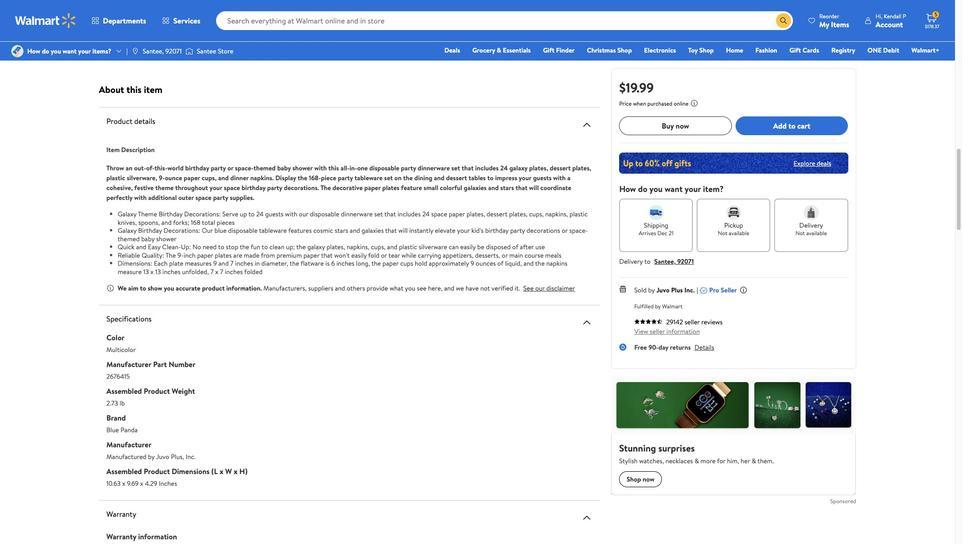 Task type: vqa. For each thing, say whether or not it's contained in the screenshot.
 icon corresponding to 1600
no



Task type: locate. For each thing, give the bounding box(es) containing it.
1 assembled from the top
[[106, 386, 142, 397]]

0 vertical spatial cups,
[[202, 173, 217, 183]]

theme
[[138, 210, 157, 219]]

serve
[[222, 210, 238, 219]]

plastic
[[106, 173, 125, 183], [570, 210, 588, 219], [399, 243, 417, 252]]

includes inside throw an out-of-this-world birthday party or space-themed baby shower with this all-in-one disposable party dinnerware set that includes 24 galaxy plates, dessert plates, plastic silverware, 9-ounce paper cups, and dinner napkins. display the 168-piece party tableware set on the dining and dessert tables to impress your guests with a cohesive, festive theme throughout your space birthday party decorations. the decorative paper plates feature small colorful galaxies and stars that will coordinate perfectly with additional outer space party supplies.
[[475, 164, 499, 173]]

inch
[[184, 251, 196, 260]]

2 horizontal spatial disposable
[[369, 164, 399, 173]]

set left on
[[384, 173, 393, 183]]

cups, left tear
[[371, 243, 386, 252]]

0 horizontal spatial want
[[63, 46, 77, 56]]

our inside galaxy theme birthday decorations: serve up to 24 guests with our disposable dinnerware set that includes 24 space paper plates, dessert plates, cups, napkins, plastic knives, spoons, and forks; 168 total pieces galaxy birthday decorations: our blue disposable tableware features cosmic stars and galaxies that will instantly elevate your kid's birthday party decorations or space- themed baby shower quick and easy clean-up: no need to stop the fun to clean up; the galaxy plates, napkins, cups, and plastic silverware can easily be disposed of after use reliable quality: the 9-inch paper plates are made from premium paper that won't easily fold or tear while carrying appetizers, desserts, or main course meals dimensions: each plate measures 9 and 7 inches in diameter, the flatware is 6 inches long, the paper cups hold approximately 9 ounces of liquid, and the napkins measure 13 x 13 inches unfolded, 7 x 7 inches folded
[[299, 210, 308, 219]]

0 horizontal spatial stars
[[335, 226, 348, 235]]

up to sixty percent off deals. shop now. image
[[619, 153, 848, 174]]

available for pickup
[[729, 229, 750, 237]]

shop for christmas shop
[[618, 46, 632, 55]]

to left stop on the left top of the page
[[218, 243, 224, 252]]

2 assembled from the top
[[106, 467, 142, 477]]

pickup for pickup
[[479, 45, 495, 53]]

juvo
[[657, 286, 670, 295], [156, 453, 169, 462]]

h)
[[239, 467, 248, 477]]

space- right decorations
[[569, 226, 588, 235]]

2 available from the left
[[806, 229, 827, 237]]

seller down the 4.2532 stars out of 5, based on 29142 seller reviews element
[[650, 327, 665, 336]]

manufacturer
[[106, 360, 151, 370], [106, 440, 151, 450]]

long,
[[356, 259, 370, 268]]

0 horizontal spatial tableware
[[259, 226, 287, 235]]

gift cards link
[[785, 45, 823, 55]]

do for how do you want your items?
[[42, 46, 49, 56]]

tableware down one in the top left of the page
[[355, 173, 383, 183]]

easily
[[460, 243, 476, 252], [351, 251, 367, 260]]

one
[[868, 46, 882, 55]]

not for delivery
[[796, 229, 805, 237]]

measure
[[118, 267, 142, 277]]

colorful
[[440, 183, 462, 193]]

in-
[[350, 164, 357, 173]]

0 vertical spatial this
[[126, 83, 142, 96]]

when
[[633, 100, 646, 108]]

2 vertical spatial cups,
[[371, 243, 386, 252]]

gift left cards
[[790, 46, 801, 55]]

0 horizontal spatial guests
[[265, 210, 284, 219]]

delivery inside the delivery not available
[[799, 221, 823, 230]]

birthday
[[159, 210, 183, 219], [138, 226, 162, 235]]

0 vertical spatial do
[[42, 46, 49, 56]]

baby inside galaxy theme birthday decorations: serve up to 24 guests with our disposable dinnerware set that includes 24 space paper plates, dessert plates, cups, napkins, plastic knives, spoons, and forks; 168 total pieces galaxy birthday decorations: our blue disposable tableware features cosmic stars and galaxies that will instantly elevate your kid's birthday party decorations or space- themed baby shower quick and easy clean-up: no need to stop the fun to clean up; the galaxy plates, napkins, cups, and plastic silverware can easily be disposed of after use reliable quality: the 9-inch paper plates are made from premium paper that won't easily fold or tear while carrying appetizers, desserts, or main course meals dimensions: each plate measures 9 and 7 inches in diameter, the flatware is 6 inches long, the paper cups hold approximately 9 ounces of liquid, and the napkins measure 13 x 13 inches unfolded, 7 x 7 inches folded
[[141, 234, 155, 244]]

item
[[144, 83, 162, 96]]

here,
[[428, 284, 443, 293]]

space- inside throw an out-of-this-world birthday party or space-themed baby shower with this all-in-one disposable party dinnerware set that includes 24 galaxy plates, dessert plates, plastic silverware, 9-ounce paper cups, and dinner napkins. display the 168-piece party tableware set on the dining and dessert tables to impress your guests with a cohesive, festive theme throughout your space birthday party decorations. the decorative paper plates feature small colorful galaxies and stars that will coordinate perfectly with additional outer space party supplies.
[[235, 164, 254, 173]]

1 horizontal spatial shower
[[292, 164, 313, 173]]

pickup down intent image for pickup
[[724, 221, 743, 230]]

want
[[63, 46, 77, 56], [665, 183, 683, 195]]

stars inside galaxy theme birthday decorations: serve up to 24 guests with our disposable dinnerware set that includes 24 space paper plates, dessert plates, cups, napkins, plastic knives, spoons, and forks; 168 total pieces galaxy birthday decorations: our blue disposable tableware features cosmic stars and galaxies that will instantly elevate your kid's birthday party decorations or space- themed baby shower quick and easy clean-up: no need to stop the fun to clean up; the galaxy plates, napkins, cups, and plastic silverware can easily be disposed of after use reliable quality: the 9-inch paper plates are made from premium paper that won't easily fold or tear while carrying appetizers, desserts, or main course meals dimensions: each plate measures 9 and 7 inches in diameter, the flatware is 6 inches long, the paper cups hold approximately 9 ounces of liquid, and the napkins measure 13 x 13 inches unfolded, 7 x 7 inches folded
[[335, 226, 348, 235]]

1 horizontal spatial space-
[[569, 226, 588, 235]]

1 vertical spatial juvo
[[156, 453, 169, 462]]

1 available from the left
[[729, 229, 750, 237]]

day up store
[[233, 30, 241, 38]]

1 vertical spatial manufacturer
[[106, 440, 151, 450]]

price when purchased online
[[619, 100, 689, 108]]

0 vertical spatial the
[[321, 183, 331, 193]]

product
[[202, 284, 225, 293]]

2 galaxy from the top
[[118, 226, 137, 235]]

plates,
[[529, 164, 548, 173], [572, 164, 591, 173], [467, 210, 485, 219], [509, 210, 528, 219], [327, 243, 345, 252]]

x right 108
[[548, 5, 552, 16]]

guests inside throw an out-of-this-world birthday party or space-themed baby shower with this all-in-one disposable party dinnerware set that includes 24 galaxy plates, dessert plates, plastic silverware, 9-ounce paper cups, and dinner napkins. display the 168-piece party tableware set on the dining and dessert tables to impress your guests with a cohesive, festive theme throughout your space birthday party decorations. the decorative paper plates feature small colorful galaxies and stars that will coordinate perfectly with additional outer space party supplies.
[[533, 173, 552, 183]]

0 vertical spatial guests
[[533, 173, 552, 183]]

1 horizontal spatial 7
[[220, 267, 223, 277]]

0 horizontal spatial pickup
[[479, 45, 495, 53]]

dinnerware
[[418, 164, 450, 173], [341, 210, 373, 219]]

baby
[[277, 164, 291, 173], [141, 234, 155, 244]]

29142 seller reviews
[[666, 318, 723, 327]]

the inside throw an out-of-this-world birthday party or space-themed baby shower with this all-in-one disposable party dinnerware set that includes 24 galaxy plates, dessert plates, plastic silverware, 9-ounce paper cups, and dinner napkins. display the 168-piece party tableware set on the dining and dessert tables to impress your guests with a cohesive, festive theme throughout your space birthday party decorations. the decorative paper plates feature small colorful galaxies and stars that will coordinate perfectly with additional outer space party supplies.
[[321, 183, 331, 193]]

0 vertical spatial inc.
[[685, 286, 695, 295]]

0 horizontal spatial this
[[126, 83, 142, 96]]

to inside throw an out-of-this-world birthday party or space-themed baby shower with this all-in-one disposable party dinnerware set that includes 24 galaxy plates, dessert plates, plastic silverware, 9-ounce paper cups, and dinner napkins. display the 168-piece party tableware set on the dining and dessert tables to impress your guests with a cohesive, festive theme throughout your space birthday party decorations. the decorative paper plates feature small colorful galaxies and stars that will coordinate perfectly with additional outer space party supplies.
[[487, 173, 494, 183]]

1 horizontal spatial santee,
[[654, 257, 676, 266]]

delivery for delivery to santee, 92071
[[619, 257, 643, 266]]

space
[[224, 183, 240, 193], [195, 193, 212, 203], [431, 210, 447, 219]]

2 horizontal spatial 7
[[230, 259, 234, 268]]

piece
[[321, 173, 336, 183]]

see
[[417, 284, 427, 293]]

disclaimer
[[546, 284, 575, 293]]

by inside the 'color multicolor manufacturer part number 2676415 assembled product weight 2.73 lb brand blue panda manufacturer manufactured by juvo plus, inc. assembled product dimensions (l x w x h) 10.63 x 9.69 x 4.29 inches'
[[148, 453, 155, 462]]

1 not from the left
[[718, 229, 728, 237]]

0 horizontal spatial delivery
[[500, 45, 521, 53]]

1 horizontal spatial 9
[[471, 259, 474, 268]]

1 horizontal spatial available
[[806, 229, 827, 237]]

1 vertical spatial 92071
[[677, 257, 694, 266]]

$19.99
[[619, 78, 654, 97]]

not for pickup
[[718, 229, 728, 237]]

| left pro
[[697, 286, 698, 295]]

or inside throw an out-of-this-world birthday party or space-themed baby shower with this all-in-one disposable party dinnerware set that includes 24 galaxy plates, dessert plates, plastic silverware, 9-ounce paper cups, and dinner napkins. display the 168-piece party tableware set on the dining and dessert tables to impress your guests with a cohesive, festive theme throughout your space birthday party decorations. the decorative paper plates feature small colorful galaxies and stars that will coordinate perfectly with additional outer space party supplies.
[[227, 164, 233, 173]]

warranty information
[[106, 532, 177, 542]]

1 gift from the left
[[543, 46, 555, 55]]

guests right up
[[265, 210, 284, 219]]

1 horizontal spatial information
[[667, 327, 700, 336]]

grocery & essentials
[[472, 46, 531, 55]]

 image for how do you want your items?
[[11, 45, 23, 57]]

santee, 92071 button
[[654, 257, 694, 266]]

1 9 from the left
[[213, 259, 217, 268]]

to right up
[[248, 210, 255, 219]]

1 horizontal spatial our
[[535, 284, 545, 293]]

0 horizontal spatial santee,
[[143, 46, 164, 56]]

baby up display
[[277, 164, 291, 173]]

that down impress
[[516, 183, 528, 193]]

1 vertical spatial assembled
[[106, 467, 142, 477]]

forks;
[[173, 218, 189, 227]]

themed
[[254, 164, 276, 173], [118, 234, 140, 244]]

0 horizontal spatial seller
[[650, 327, 665, 336]]

supplies.
[[230, 193, 254, 203]]

gift left finder
[[543, 46, 555, 55]]

1 warranty from the top
[[106, 509, 136, 520]]

1 horizontal spatial includes
[[475, 164, 499, 173]]

delivery for delivery not available
[[799, 221, 823, 230]]

1 vertical spatial birthday
[[138, 226, 162, 235]]

juvo left plus
[[657, 286, 670, 295]]

pieces
[[217, 218, 235, 227]]

will inside throw an out-of-this-world birthday party or space-themed baby shower with this all-in-one disposable party dinnerware set that includes 24 galaxy plates, dessert plates, plastic silverware, 9-ounce paper cups, and dinner napkins. display the 168-piece party tableware set on the dining and dessert tables to impress your guests with a cohesive, festive theme throughout your space birthday party decorations. the decorative paper plates feature small colorful galaxies and stars that will coordinate perfectly with additional outer space party supplies.
[[529, 183, 539, 193]]

grocery & essentials link
[[468, 45, 535, 55]]

an inside throw an out-of-this-world birthday party or space-themed baby shower with this all-in-one disposable party dinnerware set that includes 24 galaxy plates, dessert plates, plastic silverware, 9-ounce paper cups, and dinner napkins. display the 168-piece party tableware set on the dining and dessert tables to impress your guests with a cohesive, festive theme throughout your space birthday party decorations. the decorative paper plates feature small colorful galaxies and stars that will coordinate perfectly with additional outer space party supplies.
[[126, 164, 133, 173]]

plastic inside throw an out-of-this-world birthday party or space-themed baby shower with this all-in-one disposable party dinnerware set that includes 24 galaxy plates, dessert plates, plastic silverware, 9-ounce paper cups, and dinner napkins. display the 168-piece party tableware set on the dining and dessert tables to impress your guests with a cohesive, festive theme throughout your space birthday party decorations. the decorative paper plates feature small colorful galaxies and stars that will coordinate perfectly with additional outer space party supplies.
[[106, 173, 125, 183]]

the right long,
[[372, 259, 381, 268]]

specifications
[[106, 314, 152, 324]]

cosmic
[[313, 226, 333, 235]]

explore deals
[[794, 159, 831, 168]]

party
[[477, 5, 494, 16]]

kid's
[[471, 226, 484, 235]]

10.63
[[106, 479, 121, 489]]

gift finder link
[[539, 45, 579, 55]]

space down throughout
[[195, 193, 212, 203]]

stars inside throw an out-of-this-world birthday party or space-themed baby shower with this all-in-one disposable party dinnerware set that includes 24 galaxy plates, dessert plates, plastic silverware, 9-ounce paper cups, and dinner napkins. display the 168-piece party tableware set on the dining and dessert tables to impress your guests with a cohesive, festive theme throughout your space birthday party decorations. the decorative paper plates feature small colorful galaxies and stars that will coordinate perfectly with additional outer space party supplies.
[[500, 183, 514, 193]]

pickup inside 'pickup not available'
[[724, 221, 743, 230]]

2 vertical spatial birthday
[[485, 226, 509, 235]]

0 horizontal spatial baby
[[141, 234, 155, 244]]

1 horizontal spatial do
[[638, 183, 648, 195]]

an right "save"
[[375, 27, 381, 35]]

space up elevate
[[431, 210, 447, 219]]

to left santee, 92071 'button'
[[644, 257, 651, 266]]

seller for view
[[650, 327, 665, 336]]

5
[[935, 10, 938, 18]]

x inside way to celebrate! red plastic party tablecloths, 108 x 54in, 3ct 68
[[548, 5, 552, 16]]

plastic down 'throw'
[[106, 173, 125, 183]]

0 horizontal spatial galaxy
[[307, 243, 325, 252]]

plates, up decorations
[[509, 210, 528, 219]]

disposable
[[369, 164, 399, 173], [310, 210, 339, 219], [228, 226, 258, 235]]

will
[[529, 183, 539, 193], [398, 226, 408, 235]]

1 horizontal spatial shop
[[699, 46, 714, 55]]

galaxies down tables
[[464, 183, 487, 193]]

product details
[[106, 116, 155, 126]]

available inside the delivery not available
[[806, 229, 827, 237]]

and left we
[[444, 284, 454, 293]]

1 horizontal spatial plates
[[382, 183, 400, 193]]

2 not from the left
[[796, 229, 805, 237]]

galaxy inside throw an out-of-this-world birthday party or space-themed baby shower with this all-in-one disposable party dinnerware set that includes 24 galaxy plates, dessert plates, plastic silverware, 9-ounce paper cups, and dinner napkins. display the 168-piece party tableware set on the dining and dessert tables to impress your guests with a cohesive, festive theme throughout your space birthday party decorations. the decorative paper plates feature small colorful galaxies and stars that will coordinate perfectly with additional outer space party supplies.
[[509, 164, 528, 173]]

plates inside throw an out-of-this-world birthday party or space-themed baby shower with this all-in-one disposable party dinnerware set that includes 24 galaxy plates, dessert plates, plastic silverware, 9-ounce paper cups, and dinner napkins. display the 168-piece party tableware set on the dining and dessert tables to impress your guests with a cohesive, festive theme throughout your space birthday party decorations. the decorative paper plates feature small colorful galaxies and stars that will coordinate perfectly with additional outer space party supplies.
[[382, 183, 400, 193]]

space- up the dinner
[[235, 164, 254, 173]]

an left out-
[[126, 164, 133, 173]]

pro seller info image
[[740, 286, 747, 294]]

birthday up throughout
[[185, 164, 209, 173]]

|
[[126, 46, 128, 56], [697, 286, 698, 295]]

plus
[[671, 286, 683, 295]]

stars down impress
[[500, 183, 514, 193]]

 image down walmart image
[[11, 45, 23, 57]]

0 horizontal spatial how
[[27, 46, 40, 56]]

plates inside galaxy theme birthday decorations: serve up to 24 guests with our disposable dinnerware set that includes 24 space paper plates, dessert plates, cups, napkins, plastic knives, spoons, and forks; 168 total pieces galaxy birthday decorations: our blue disposable tableware features cosmic stars and galaxies that will instantly elevate your kid's birthday party decorations or space- themed baby shower quick and easy clean-up: no need to stop the fun to clean up; the galaxy plates, napkins, cups, and plastic silverware can easily be disposed of after use reliable quality: the 9-inch paper plates are made from premium paper that won't easily fold or tear while carrying appetizers, desserts, or main course meals dimensions: each plate measures 9 and 7 inches in diameter, the flatware is 6 inches long, the paper cups hold approximately 9 ounces of liquid, and the napkins measure 13 x 13 inches unfolded, 7 x 7 inches folded
[[215, 251, 232, 260]]

desserts,
[[475, 251, 500, 260]]

by right sold
[[648, 286, 655, 295]]

to right fun
[[262, 243, 268, 252]]

party down all-
[[338, 173, 353, 183]]

product group
[[101, 0, 205, 58], [226, 0, 331, 58], [351, 0, 456, 58], [477, 0, 581, 58]]

by for sold
[[648, 286, 655, 295]]

4 product group from the left
[[477, 0, 581, 58]]

1 horizontal spatial  image
[[131, 47, 139, 55]]

1 vertical spatial plastic
[[570, 210, 588, 219]]

2 gift from the left
[[790, 46, 801, 55]]

themed inside galaxy theme birthday decorations: serve up to 24 guests with our disposable dinnerware set that includes 24 space paper plates, dessert plates, cups, napkins, plastic knives, spoons, and forks; 168 total pieces galaxy birthday decorations: our blue disposable tableware features cosmic stars and galaxies that will instantly elevate your kid's birthday party decorations or space- themed baby shower quick and easy clean-up: no need to stop the fun to clean up; the galaxy plates, napkins, cups, and plastic silverware can easily be disposed of after use reliable quality: the 9-inch paper plates are made from premium paper that won't easily fold or tear while carrying appetizers, desserts, or main course meals dimensions: each plate measures 9 and 7 inches in diameter, the flatware is 6 inches long, the paper cups hold approximately 9 ounces of liquid, and the napkins measure 13 x 13 inches unfolded, 7 x 7 inches folded
[[118, 234, 140, 244]]

with down festive
[[134, 193, 147, 203]]

pickup inside product group
[[479, 45, 495, 53]]

the left the up:
[[166, 251, 176, 260]]

product left details
[[106, 116, 132, 126]]

you left see
[[405, 284, 415, 293]]

shop right 'toy'
[[699, 46, 714, 55]]

1 product group from the left
[[101, 0, 205, 58]]

1 horizontal spatial birthday
[[242, 183, 266, 193]]

intent image for delivery image
[[804, 205, 819, 220]]

inches up 'accurate'
[[162, 267, 180, 277]]

2 vertical spatial delivery
[[619, 257, 643, 266]]

x left each
[[151, 267, 154, 277]]

pickup for pickup not available
[[724, 221, 743, 230]]

delivery inside product group
[[500, 45, 521, 53]]

knives,
[[118, 218, 137, 227]]

specifications image
[[581, 317, 593, 329]]

one debit link
[[863, 45, 904, 55]]

decorations:
[[184, 210, 221, 219], [164, 226, 200, 235]]

gift for gift cards
[[790, 46, 801, 55]]

pro
[[709, 286, 719, 295]]

product group containing 2-day shipping
[[101, 0, 205, 58]]

0 vertical spatial stars
[[500, 183, 514, 193]]

1 vertical spatial the
[[166, 251, 176, 260]]

1 vertical spatial cups,
[[529, 210, 544, 219]]

dessert up disposed
[[487, 210, 508, 219]]

cups, inside throw an out-of-this-world birthday party or space-themed baby shower with this all-in-one disposable party dinnerware set that includes 24 galaxy plates, dessert plates, plastic silverware, 9-ounce paper cups, and dinner napkins. display the 168-piece party tableware set on the dining and dessert tables to impress your guests with a cohesive, festive theme throughout your space birthday party decorations. the decorative paper plates feature small colorful galaxies and stars that will coordinate perfectly with additional outer space party supplies.
[[202, 173, 217, 183]]

cups, up throughout
[[202, 173, 217, 183]]

plates down on
[[382, 183, 400, 193]]

0 horizontal spatial available
[[729, 229, 750, 237]]

finder
[[556, 46, 575, 55]]

birthday down napkins.
[[242, 183, 266, 193]]

is
[[325, 259, 330, 268]]

departments button
[[84, 9, 154, 32]]

2 13 from the left
[[155, 267, 161, 277]]

 image
[[11, 45, 23, 57], [186, 47, 193, 56], [131, 47, 139, 55]]

by
[[648, 286, 655, 295], [655, 303, 661, 311], [148, 453, 155, 462]]

set up 'fold'
[[374, 210, 383, 219]]

2.73
[[106, 399, 118, 408]]

2 vertical spatial set
[[374, 210, 383, 219]]

deals
[[817, 159, 831, 168]]

2 warranty from the top
[[106, 532, 136, 542]]

each
[[154, 259, 168, 268]]

1 horizontal spatial will
[[529, 183, 539, 193]]

1 vertical spatial by
[[655, 303, 661, 311]]

92071 down "services" popup button
[[165, 46, 182, 56]]

0 horizontal spatial information
[[138, 532, 177, 542]]

1 vertical spatial |
[[697, 286, 698, 295]]

0 horizontal spatial 9
[[213, 259, 217, 268]]

0 horizontal spatial  image
[[11, 45, 23, 57]]

1 horizontal spatial 9-
[[178, 251, 184, 260]]

guests inside galaxy theme birthday decorations: serve up to 24 guests with our disposable dinnerware set that includes 24 space paper plates, dessert plates, cups, napkins, plastic knives, spoons, and forks; 168 total pieces galaxy birthday decorations: our blue disposable tableware features cosmic stars and galaxies that will instantly elevate your kid's birthday party decorations or space- themed baby shower quick and easy clean-up: no need to stop the fun to clean up; the galaxy plates, napkins, cups, and plastic silverware can easily be disposed of after use reliable quality: the 9-inch paper plates are made from premium paper that won't easily fold or tear while carrying appetizers, desserts, or main course meals dimensions: each plate measures 9 and 7 inches in diameter, the flatware is 6 inches long, the paper cups hold approximately 9 ounces of liquid, and the napkins measure 13 x 13 inches unfolded, 7 x 7 inches folded
[[265, 210, 284, 219]]

0 horizontal spatial do
[[42, 46, 49, 56]]

napkins.
[[250, 173, 274, 183]]

1 shop from the left
[[618, 46, 632, 55]]

available inside 'pickup not available'
[[729, 229, 750, 237]]

2676415
[[106, 372, 130, 382]]

1 horizontal spatial plastic
[[399, 243, 417, 252]]

0 vertical spatial delivery
[[500, 45, 521, 53]]

inc. inside the 'color multicolor manufacturer part number 2676415 assembled product weight 2.73 lb brand blue panda manufacturer manufactured by juvo plus, inc. assembled product dimensions (l x w x h) 10.63 x 9.69 x 4.29 inches'
[[186, 453, 196, 462]]

need
[[203, 243, 217, 252]]

0 horizontal spatial space
[[195, 193, 212, 203]]

or up the dinner
[[227, 164, 233, 173]]

 image for santee store
[[186, 47, 193, 56]]

0 horizontal spatial gift
[[543, 46, 555, 55]]

1 vertical spatial santee,
[[654, 257, 676, 266]]

party inside galaxy theme birthday decorations: serve up to 24 guests with our disposable dinnerware set that includes 24 space paper plates, dessert plates, cups, napkins, plastic knives, spoons, and forks; 168 total pieces galaxy birthday decorations: our blue disposable tableware features cosmic stars and galaxies that will instantly elevate your kid's birthday party decorations or space- themed baby shower quick and easy clean-up: no need to stop the fun to clean up; the galaxy plates, napkins, cups, and plastic silverware can easily be disposed of after use reliable quality: the 9-inch paper plates are made from premium paper that won't easily fold or tear while carrying appetizers, desserts, or main course meals dimensions: each plate measures 9 and 7 inches in diameter, the flatware is 6 inches long, the paper cups hold approximately 9 ounces of liquid, and the napkins measure 13 x 13 inches unfolded, 7 x 7 inches folded
[[510, 226, 525, 235]]

0 horizontal spatial themed
[[118, 234, 140, 244]]

1 2 from the left
[[256, 15, 259, 23]]

1 horizontal spatial how
[[619, 183, 636, 195]]

manufacturer up 2676415
[[106, 360, 151, 370]]

0 horizontal spatial dinnerware
[[341, 210, 373, 219]]

2 manufacturer from the top
[[106, 440, 151, 450]]

1 vertical spatial shower
[[156, 234, 177, 244]]

2 vertical spatial plastic
[[399, 243, 417, 252]]

delivery down 68
[[500, 45, 521, 53]]

2 horizontal spatial delivery
[[799, 221, 823, 230]]

1 vertical spatial inc.
[[186, 453, 196, 462]]

your inside galaxy theme birthday decorations: serve up to 24 guests with our disposable dinnerware set that includes 24 space paper plates, dessert plates, cups, napkins, plastic knives, spoons, and forks; 168 total pieces galaxy birthday decorations: our blue disposable tableware features cosmic stars and galaxies that will instantly elevate your kid's birthday party decorations or space- themed baby shower quick and easy clean-up: no need to stop the fun to clean up; the galaxy plates, napkins, cups, and plastic silverware can easily be disposed of after use reliable quality: the 9-inch paper plates are made from premium paper that won't easily fold or tear while carrying appetizers, desserts, or main course meals dimensions: each plate measures 9 and 7 inches in diameter, the flatware is 6 inches long, the paper cups hold approximately 9 ounces of liquid, and the napkins measure 13 x 13 inches unfolded, 7 x 7 inches folded
[[457, 226, 470, 235]]

0 horizontal spatial juvo
[[156, 453, 169, 462]]

includes up tables
[[475, 164, 499, 173]]

search icon image
[[780, 17, 787, 24]]

Search search field
[[216, 11, 793, 30]]

approximately
[[429, 259, 469, 268]]

juvo left plus,
[[156, 453, 169, 462]]

buy now button
[[619, 117, 732, 135]]

0 vertical spatial want
[[63, 46, 77, 56]]

the inside galaxy theme birthday decorations: serve up to 24 guests with our disposable dinnerware set that includes 24 space paper plates, dessert plates, cups, napkins, plastic knives, spoons, and forks; 168 total pieces galaxy birthday decorations: our blue disposable tableware features cosmic stars and galaxies that will instantly elevate your kid's birthday party decorations or space- themed baby shower quick and easy clean-up: no need to stop the fun to clean up; the galaxy plates, napkins, cups, and plastic silverware can easily be disposed of after use reliable quality: the 9-inch paper plates are made from premium paper that won't easily fold or tear while carrying appetizers, desserts, or main course meals dimensions: each plate measures 9 and 7 inches in diameter, the flatware is 6 inches long, the paper cups hold approximately 9 ounces of liquid, and the napkins measure 13 x 13 inches unfolded, 7 x 7 inches folded
[[166, 251, 176, 260]]

manufacturer up manufactured
[[106, 440, 151, 450]]

 image left santee, 92071
[[131, 47, 139, 55]]

galaxy up quick at the top of page
[[118, 226, 137, 235]]

do for how do you want your item?
[[638, 183, 648, 195]]

13 up show
[[155, 267, 161, 277]]

kendall
[[884, 12, 902, 20]]

0 horizontal spatial inc.
[[186, 453, 196, 462]]

1 horizontal spatial galaxy
[[509, 164, 528, 173]]

shower left the up:
[[156, 234, 177, 244]]

stars right cosmic
[[335, 226, 348, 235]]

inches
[[235, 259, 253, 268], [336, 259, 354, 268], [162, 267, 180, 277], [225, 267, 243, 277]]

do up "shipping"
[[638, 183, 648, 195]]

clean-
[[162, 243, 181, 252]]

0 vertical spatial baby
[[277, 164, 291, 173]]

inc. right plus,
[[186, 453, 196, 462]]

2
[[256, 15, 259, 23], [381, 15, 384, 23]]

seller right 29142
[[685, 318, 700, 327]]

1 vertical spatial birthday
[[242, 183, 266, 193]]

birthday inside galaxy theme birthday decorations: serve up to 24 guests with our disposable dinnerware set that includes 24 space paper plates, dessert plates, cups, napkins, plastic knives, spoons, and forks; 168 total pieces galaxy birthday decorations: our blue disposable tableware features cosmic stars and galaxies that will instantly elevate your kid's birthday party decorations or space- themed baby shower quick and easy clean-up: no need to stop the fun to clean up; the galaxy plates, napkins, cups, and plastic silverware can easily be disposed of after use reliable quality: the 9-inch paper plates are made from premium paper that won't easily fold or tear while carrying appetizers, desserts, or main course meals dimensions: each plate measures 9 and 7 inches in diameter, the flatware is 6 inches long, the paper cups hold approximately 9 ounces of liquid, and the napkins measure 13 x 13 inches unfolded, 7 x 7 inches folded
[[485, 226, 509, 235]]

dessert up the colorful
[[446, 173, 467, 183]]

3 product group from the left
[[351, 0, 456, 58]]

$0.94
[[397, 27, 410, 35]]

1 horizontal spatial cups,
[[371, 243, 386, 252]]

assembled down manufactured
[[106, 467, 142, 477]]

registry link
[[827, 45, 860, 55]]

how for how do you want your item?
[[619, 183, 636, 195]]

items
[[831, 19, 849, 29]]

0 horizontal spatial the
[[166, 251, 176, 260]]

not
[[718, 229, 728, 237], [796, 229, 805, 237]]

9 left ounces at the top of the page
[[471, 259, 474, 268]]

0 vertical spatial birthday
[[159, 210, 183, 219]]

0 horizontal spatial plates
[[215, 251, 232, 260]]

this-
[[155, 164, 167, 173]]

0 horizontal spatial plastic
[[106, 173, 125, 183]]

dinnerware inside throw an out-of-this-world birthday party or space-themed baby shower with this all-in-one disposable party dinnerware set that includes 24 galaxy plates, dessert plates, plastic silverware, 9-ounce paper cups, and dinner napkins. display the 168-piece party tableware set on the dining and dessert tables to impress your guests with a cohesive, festive theme throughout your space birthday party decorations. the decorative paper plates feature small colorful galaxies and stars that will coordinate perfectly with additional outer space party supplies.
[[418, 164, 450, 173]]

galaxy up 'flatware' on the top of page
[[307, 243, 325, 252]]

warranty for warranty information
[[106, 532, 136, 542]]

1 vertical spatial plates
[[215, 251, 232, 260]]

not inside 'pickup not available'
[[718, 229, 728, 237]]

13
[[143, 267, 149, 277], [155, 267, 161, 277]]

decorations: up our
[[184, 210, 221, 219]]

(l
[[211, 467, 218, 477]]

1 vertical spatial an
[[126, 164, 133, 173]]

0 horizontal spatial napkins,
[[347, 243, 369, 252]]

dessert inside galaxy theme birthday decorations: serve up to 24 guests with our disposable dinnerware set that includes 24 space paper plates, dessert plates, cups, napkins, plastic knives, spoons, and forks; 168 total pieces galaxy birthday decorations: our blue disposable tableware features cosmic stars and galaxies that will instantly elevate your kid's birthday party decorations or space- themed baby shower quick and easy clean-up: no need to stop the fun to clean up; the galaxy plates, napkins, cups, and plastic silverware can easily be disposed of after use reliable quality: the 9-inch paper plates are made from premium paper that won't easily fold or tear while carrying appetizers, desserts, or main course meals dimensions: each plate measures 9 and 7 inches in diameter, the flatware is 6 inches long, the paper cups hold approximately 9 ounces of liquid, and the napkins measure 13 x 13 inches unfolded, 7 x 7 inches folded
[[487, 210, 508, 219]]

not inside the delivery not available
[[796, 229, 805, 237]]

0 horizontal spatial not
[[718, 229, 728, 237]]

tables
[[469, 173, 486, 183]]

0 vertical spatial birthday
[[185, 164, 209, 173]]

2 shop from the left
[[699, 46, 714, 55]]

walmart
[[662, 303, 683, 311]]

decorations: up the up:
[[164, 226, 200, 235]]

2 horizontal spatial plastic
[[570, 210, 588, 219]]

0 vertical spatial santee,
[[143, 46, 164, 56]]

shop right christmas at the top right of page
[[618, 46, 632, 55]]

by right fulfilled
[[655, 303, 661, 311]]

can
[[449, 243, 459, 252]]

napkins, up decorations
[[545, 210, 568, 219]]

description
[[121, 145, 155, 154]]

1 horizontal spatial themed
[[254, 164, 276, 173]]

inc. right plus
[[685, 286, 695, 295]]

deals link
[[440, 45, 464, 55]]

1 horizontal spatial pickup
[[724, 221, 743, 230]]

ounce
[[165, 173, 182, 183]]

party up after in the top right of the page
[[510, 226, 525, 235]]

santee, down the dec
[[654, 257, 676, 266]]

0 horizontal spatial includes
[[398, 210, 421, 219]]

the down up;
[[290, 259, 299, 268]]

 image for santee, 92071
[[131, 47, 139, 55]]

1 horizontal spatial galaxies
[[464, 183, 487, 193]]

party
[[211, 164, 226, 173], [401, 164, 416, 173], [338, 173, 353, 183], [267, 183, 282, 193], [213, 193, 228, 203], [510, 226, 525, 235]]

24 inside throw an out-of-this-world birthday party or space-themed baby shower with this all-in-one disposable party dinnerware set that includes 24 galaxy plates, dessert plates, plastic silverware, 9-ounce paper cups, and dinner napkins. display the 168-piece party tableware set on the dining and dessert tables to impress your guests with a cohesive, festive theme throughout your space birthday party decorations. the decorative paper plates feature small colorful galaxies and stars that will coordinate perfectly with additional outer space party supplies.
[[500, 164, 508, 173]]

baby down spoons,
[[141, 234, 155, 244]]

0 horizontal spatial an
[[126, 164, 133, 173]]

birthday down additional
[[159, 210, 183, 219]]

2 horizontal spatial 24
[[500, 164, 508, 173]]

0 horizontal spatial galaxies
[[362, 226, 384, 235]]

items?
[[92, 46, 111, 56]]



Task type: describe. For each thing, give the bounding box(es) containing it.
9- inside galaxy theme birthday decorations: serve up to 24 guests with our disposable dinnerware set that includes 24 space paper plates, dessert plates, cups, napkins, plastic knives, spoons, and forks; 168 total pieces galaxy birthday decorations: our blue disposable tableware features cosmic stars and galaxies that will instantly elevate your kid's birthday party decorations or space- themed baby shower quick and easy clean-up: no need to stop the fun to clean up; the galaxy plates, napkins, cups, and plastic silverware can easily be disposed of after use reliable quality: the 9-inch paper plates are made from premium paper that won't easily fold or tear while carrying appetizers, desserts, or main course meals dimensions: each plate measures 9 and 7 inches in diameter, the flatware is 6 inches long, the paper cups hold approximately 9 ounces of liquid, and the napkins measure 13 x 13 inches unfolded, 7 x 7 inches folded
[[178, 251, 184, 260]]

up;
[[286, 243, 295, 252]]

and left others
[[335, 284, 345, 293]]

2-day shipping down way to celebrate! red plastic party tablecloths, 108 x 54in, 3ct 68
[[526, 45, 561, 53]]

90-
[[649, 343, 659, 352]]

clean
[[269, 243, 284, 252]]

galaxy inside galaxy theme birthday decorations: serve up to 24 guests with our disposable dinnerware set that includes 24 space paper plates, dessert plates, cups, napkins, plastic knives, spoons, and forks; 168 total pieces galaxy birthday decorations: our blue disposable tableware features cosmic stars and galaxies that will instantly elevate your kid's birthday party decorations or space- themed baby shower quick and easy clean-up: no need to stop the fun to clean up; the galaxy plates, napkins, cups, and plastic silverware can easily be disposed of after use reliable quality: the 9-inch paper plates are made from premium paper that won't easily fold or tear while carrying appetizers, desserts, or main course meals dimensions: each plate measures 9 and 7 inches in diameter, the flatware is 6 inches long, the paper cups hold approximately 9 ounces of liquid, and the napkins measure 13 x 13 inches unfolded, 7 x 7 inches folded
[[307, 243, 325, 252]]

the right up;
[[296, 243, 306, 252]]

your right impress
[[519, 173, 532, 183]]

0 vertical spatial product
[[106, 116, 132, 126]]

your left item?
[[685, 183, 701, 195]]

an for throw
[[126, 164, 133, 173]]

paper left cups
[[383, 259, 399, 268]]

that up tear
[[385, 226, 397, 235]]

party right the world
[[211, 164, 226, 173]]

dec
[[657, 229, 667, 237]]

see
[[523, 284, 534, 293]]

space inside galaxy theme birthday decorations: serve up to 24 guests with our disposable dinnerware set that includes 24 space paper plates, dessert plates, cups, napkins, plastic knives, spoons, and forks; 168 total pieces galaxy birthday decorations: our blue disposable tableware features cosmic stars and galaxies that will instantly elevate your kid's birthday party decorations or space- themed baby shower quick and easy clean-up: no need to stop the fun to clean up; the galaxy plates, napkins, cups, and plastic silverware can easily be disposed of after use reliable quality: the 9-inch paper plates are made from premium paper that won't easily fold or tear while carrying appetizers, desserts, or main course meals dimensions: each plate measures 9 and 7 inches in diameter, the flatware is 6 inches long, the paper cups hold approximately 9 ounces of liquid, and the napkins measure 13 x 13 inches unfolded, 7 x 7 inches folded
[[431, 210, 447, 219]]

day right essentials
[[532, 45, 540, 53]]

54in,
[[554, 5, 570, 16]]

4.2532 stars out of 5, based on 29142 seller reviews element
[[634, 319, 663, 325]]

and left "easy" on the top left
[[136, 243, 146, 252]]

galaxies inside galaxy theme birthday decorations: serve up to 24 guests with our disposable dinnerware set that includes 24 space paper plates, dessert plates, cups, napkins, plastic knives, spoons, and forks; 168 total pieces galaxy birthday decorations: our blue disposable tableware features cosmic stars and galaxies that will instantly elevate your kid's birthday party decorations or space- themed baby shower quick and easy clean-up: no need to stop the fun to clean up; the galaxy plates, napkins, cups, and plastic silverware can easily be disposed of after use reliable quality: the 9-inch paper plates are made from premium paper that won't easily fold or tear while carrying appetizers, desserts, or main course meals dimensions: each plate measures 9 and 7 inches in diameter, the flatware is 6 inches long, the paper cups hold approximately 9 ounces of liquid, and the napkins measure 13 x 13 inches unfolded, 7 x 7 inches folded
[[362, 226, 384, 235]]

flatware
[[301, 259, 324, 268]]

1 horizontal spatial easily
[[460, 243, 476, 252]]

tableware inside throw an out-of-this-world birthday party or space-themed baby shower with this all-in-one disposable party dinnerware set that includes 24 galaxy plates, dessert plates, plastic silverware, 9-ounce paper cups, and dinner napkins. display the 168-piece party tableware set on the dining and dessert tables to impress your guests with a cohesive, festive theme throughout your space birthday party decorations. the decorative paper plates feature small colorful galaxies and stars that will coordinate perfectly with additional outer space party supplies.
[[355, 173, 383, 183]]

1 vertical spatial disposable
[[310, 210, 339, 219]]

plates, up kid's
[[467, 210, 485, 219]]

our
[[202, 226, 213, 235]]

item
[[106, 145, 120, 154]]

spoons,
[[138, 218, 160, 227]]

hold
[[415, 259, 427, 268]]

you down walmart image
[[51, 46, 61, 56]]

price
[[619, 100, 632, 108]]

debit
[[883, 46, 899, 55]]

the up decorations.
[[298, 173, 307, 183]]

blue
[[214, 226, 227, 235]]

shipping
[[644, 221, 668, 230]]

what
[[390, 284, 403, 293]]

theme
[[155, 183, 174, 193]]

manufactured
[[106, 453, 146, 462]]

we
[[118, 284, 127, 293]]

others
[[347, 284, 365, 293]]

x right w
[[234, 467, 238, 477]]

about
[[99, 83, 124, 96]]

1 horizontal spatial of
[[512, 243, 518, 252]]

fashion
[[756, 46, 777, 55]]

0 horizontal spatial dessert
[[446, 173, 467, 183]]

intent image for shipping image
[[649, 205, 664, 220]]

1 horizontal spatial juvo
[[657, 286, 670, 295]]

1 vertical spatial space
[[195, 193, 212, 203]]

0 vertical spatial space
[[224, 183, 240, 193]]

day up the items?
[[108, 18, 116, 26]]

3ct
[[477, 16, 487, 26]]

2 horizontal spatial cups,
[[529, 210, 544, 219]]

and right main
[[524, 259, 534, 268]]

tablecloths,
[[495, 5, 534, 16]]

santee, 92071
[[143, 46, 182, 56]]

1 horizontal spatial 24
[[422, 210, 430, 219]]

plates, up coordinate
[[529, 164, 548, 173]]

galaxies inside throw an out-of-this-world birthday party or space-themed baby shower with this all-in-one disposable party dinnerware set that includes 24 galaxy plates, dessert plates, plastic silverware, 9-ounce paper cups, and dinner napkins. display the 168-piece party tableware set on the dining and dessert tables to impress your guests with a cohesive, festive theme throughout your space birthday party decorations. the decorative paper plates feature small colorful galaxies and stars that will coordinate perfectly with additional outer space party supplies.
[[464, 183, 487, 193]]

registry
[[831, 46, 855, 55]]

multicolor
[[106, 345, 136, 355]]

9- inside throw an out-of-this-world birthday party or space-themed baby shower with this all-in-one disposable party dinnerware set that includes 24 galaxy plates, dessert plates, plastic silverware, 9-ounce paper cups, and dinner napkins. display the 168-piece party tableware set on the dining and dessert tables to impress your guests with a cohesive, festive theme throughout your space birthday party decorations. the decorative paper plates feature small colorful galaxies and stars that will coordinate perfectly with additional outer space party supplies.
[[159, 173, 165, 183]]

product group containing way to celebrate! red plastic party tablecloths, 108 x 54in, 3ct
[[477, 0, 581, 58]]

1 galaxy from the top
[[118, 210, 137, 219]]

2 product group from the left
[[226, 0, 331, 58]]

2 9 from the left
[[471, 259, 474, 268]]

&
[[497, 46, 501, 55]]

ounces
[[476, 259, 496, 268]]

meals
[[545, 251, 562, 260]]

x right 9.69
[[140, 479, 143, 489]]

day down view seller information 'link'
[[659, 343, 669, 352]]

delivery for delivery
[[500, 45, 521, 53]]

cart
[[797, 121, 811, 131]]

item description
[[106, 145, 155, 154]]

with left a
[[553, 173, 566, 183]]

provide
[[367, 284, 388, 293]]

be
[[477, 243, 484, 252]]

paper up throughout
[[184, 173, 200, 183]]

paper left "is"
[[303, 251, 320, 260]]

or right decorations
[[562, 226, 568, 235]]

no
[[192, 243, 201, 252]]

juvo inside the 'color multicolor manufacturer part number 2676415 assembled product weight 2.73 lb brand blue panda manufacturer manufactured by juvo plus, inc. assembled product dimensions (l x w x h) 10.63 x 9.69 x 4.29 inches'
[[156, 453, 169, 462]]

1 manufacturer from the top
[[106, 360, 151, 370]]

21
[[669, 229, 674, 237]]

1 vertical spatial product
[[144, 386, 170, 397]]

and left the forks;
[[161, 218, 172, 227]]

not
[[480, 284, 490, 293]]

will inside galaxy theme birthday decorations: serve up to 24 guests with our disposable dinnerware set that includes 24 space paper plates, dessert plates, cups, napkins, plastic knives, spoons, and forks; 168 total pieces galaxy birthday decorations: our blue disposable tableware features cosmic stars and galaxies that will instantly elevate your kid's birthday party decorations or space- themed baby shower quick and easy clean-up: no need to stop the fun to clean up; the galaxy plates, napkins, cups, and plastic silverware can easily be disposed of after use reliable quality: the 9-inch paper plates are made from premium paper that won't easily fold or tear while carrying appetizers, desserts, or main course meals dimensions: each plate measures 9 and 7 inches in diameter, the flatware is 6 inches long, the paper cups hold approximately 9 ounces of liquid, and the napkins measure 13 x 13 inches unfolded, 7 x 7 inches folded
[[398, 226, 408, 235]]

outer
[[178, 193, 194, 203]]

w
[[225, 467, 232, 477]]

suppliers
[[308, 284, 333, 293]]

2-day shipping down "save"
[[353, 44, 388, 52]]

0 vertical spatial 92071
[[165, 46, 182, 56]]

1 13 from the left
[[143, 267, 149, 277]]

reorder
[[819, 12, 839, 20]]

warranty for warranty
[[106, 509, 136, 520]]

space- inside galaxy theme birthday decorations: serve up to 24 guests with our disposable dinnerware set that includes 24 space paper plates, dessert plates, cups, napkins, plastic knives, spoons, and forks; 168 total pieces galaxy birthday decorations: our blue disposable tableware features cosmic stars and galaxies that will instantly elevate your kid's birthday party decorations or space- themed baby shower quick and easy clean-up: no need to stop the fun to clean up; the galaxy plates, napkins, cups, and plastic silverware can easily be disposed of after use reliable quality: the 9-inch paper plates are made from premium paper that won't easily fold or tear while carrying appetizers, desserts, or main course meals dimensions: each plate measures 9 and 7 inches in diameter, the flatware is 6 inches long, the paper cups hold approximately 9 ounces of liquid, and the napkins measure 13 x 13 inches unfolded, 7 x 7 inches folded
[[569, 226, 588, 235]]

additional
[[148, 193, 177, 203]]

with up 168-
[[314, 164, 327, 173]]

appetizers,
[[443, 251, 474, 260]]

toy shop
[[688, 46, 714, 55]]

0 vertical spatial napkins,
[[545, 210, 568, 219]]

168
[[191, 218, 200, 227]]

shower inside throw an out-of-this-world birthday party or space-themed baby shower with this all-in-one disposable party dinnerware set that includes 24 galaxy plates, dessert plates, plastic silverware, 9-ounce paper cups, and dinner napkins. display the 168-piece party tableware set on the dining and dessert tables to impress your guests with a cohesive, festive theme throughout your space birthday party decorations. the decorative paper plates feature small colorful galaxies and stars that will coordinate perfectly with additional outer space party supplies.
[[292, 164, 313, 173]]

you right show
[[164, 284, 174, 293]]

napkins
[[546, 259, 567, 268]]

inches right 6
[[336, 259, 354, 268]]

your right throughout
[[210, 183, 222, 193]]

x right '(l'
[[220, 467, 223, 477]]

168-
[[309, 173, 321, 183]]

fun
[[251, 243, 260, 252]]

and down impress
[[488, 183, 499, 193]]

and left are
[[218, 259, 229, 268]]

shop for toy shop
[[699, 46, 714, 55]]

2 horizontal spatial dessert
[[550, 164, 571, 173]]

1 horizontal spatial set
[[384, 173, 393, 183]]

with inside galaxy theme birthday decorations: serve up to 24 guests with our disposable dinnerware set that includes 24 space paper plates, dessert plates, cups, napkins, plastic knives, spoons, and forks; 168 total pieces galaxy birthday decorations: our blue disposable tableware features cosmic stars and galaxies that will instantly elevate your kid's birthday party decorations or space- themed baby shower quick and easy clean-up: no need to stop the fun to clean up; the galaxy plates, napkins, cups, and plastic silverware can easily be disposed of after use reliable quality: the 9-inch paper plates are made from premium paper that won't easily fold or tear while carrying appetizers, desserts, or main course meals dimensions: each plate measures 9 and 7 inches in diameter, the flatware is 6 inches long, the paper cups hold approximately 9 ounces of liquid, and the napkins measure 13 x 13 inches unfolded, 7 x 7 inches folded
[[285, 210, 297, 219]]

themed inside throw an out-of-this-world birthday party or space-themed baby shower with this all-in-one disposable party dinnerware set that includes 24 galaxy plates, dessert plates, plastic silverware, 9-ounce paper cups, and dinner napkins. display the 168-piece party tableware set on the dining and dessert tables to impress your guests with a cohesive, festive theme throughout your space birthday party decorations. the decorative paper plates feature small colorful galaxies and stars that will coordinate perfectly with additional outer space party supplies.
[[254, 164, 276, 173]]

disposable inside throw an out-of-this-world birthday party or space-themed baby shower with this all-in-one disposable party dinnerware set that includes 24 galaxy plates, dessert plates, plastic silverware, 9-ounce paper cups, and dinner napkins. display the 168-piece party tableware set on the dining and dessert tables to impress your guests with a cohesive, festive theme throughout your space birthday party decorations. the decorative paper plates feature small colorful galaxies and stars that will coordinate perfectly with additional outer space party supplies.
[[369, 164, 399, 173]]

free
[[634, 343, 647, 352]]

returns
[[670, 343, 691, 352]]

small
[[424, 183, 438, 193]]

paper right inch
[[197, 251, 213, 260]]

0 vertical spatial |
[[126, 46, 128, 56]]

celebrate!
[[501, 0, 535, 5]]

paper up elevate
[[449, 210, 465, 219]]

and left the dinner
[[218, 173, 229, 183]]

one debit
[[868, 46, 899, 55]]

that up tables
[[462, 164, 474, 173]]

while
[[402, 251, 416, 260]]

toy
[[688, 46, 698, 55]]

to right aim
[[140, 284, 146, 293]]

product details image
[[581, 119, 593, 131]]

how for how do you want your items?
[[27, 46, 40, 56]]

warranty image
[[581, 513, 593, 524]]

made
[[244, 251, 259, 260]]

seller for 29142
[[685, 318, 700, 327]]

intent image for pickup image
[[726, 205, 741, 220]]

we aim to show you accurate product information. manufacturers, suppliers and others provide what you see here, and we have not verified it. see our disclaimer
[[118, 284, 575, 293]]

2-day shipping up store
[[228, 30, 263, 38]]

2 vertical spatial disposable
[[228, 226, 258, 235]]

and right cosmic
[[350, 226, 360, 235]]

1 vertical spatial our
[[535, 284, 545, 293]]

and up small
[[434, 173, 445, 183]]

6
[[331, 259, 335, 268]]

add to cart
[[773, 121, 811, 131]]

plates, up 6
[[327, 243, 345, 252]]

gift for gift finder
[[543, 46, 555, 55]]

part
[[153, 360, 167, 370]]

shower inside galaxy theme birthday decorations: serve up to 24 guests with our disposable dinnerware set that includes 24 space paper plates, dessert plates, cups, napkins, plastic knives, spoons, and forks; 168 total pieces galaxy birthday decorations: our blue disposable tableware features cosmic stars and galaxies that will instantly elevate your kid's birthday party decorations or space- themed baby shower quick and easy clean-up: no need to stop the fun to clean up; the galaxy plates, napkins, cups, and plastic silverware can easily be disposed of after use reliable quality: the 9-inch paper plates are made from premium paper that won't easily fold or tear while carrying appetizers, desserts, or main course meals dimensions: each plate measures 9 and 7 inches in diameter, the flatware is 6 inches long, the paper cups hold approximately 9 ounces of liquid, and the napkins measure 13 x 13 inches unfolded, 7 x 7 inches folded
[[156, 234, 177, 244]]

and left while
[[387, 243, 397, 252]]

inches left the in on the left top of page
[[235, 259, 253, 268]]

electronics
[[644, 46, 676, 55]]

1 horizontal spatial 92071
[[677, 257, 694, 266]]

x left 9.69
[[122, 479, 125, 489]]

to inside way to celebrate! red plastic party tablecloths, 108 x 54in, 3ct 68
[[492, 0, 499, 5]]

use
[[535, 243, 545, 252]]

baby inside throw an out-of-this-world birthday party or space-themed baby shower with this all-in-one disposable party dinnerware set that includes 24 galaxy plates, dessert plates, plastic silverware, 9-ounce paper cups, and dinner napkins. display the 168-piece party tableware set on the dining and dessert tables to impress your guests with a cohesive, festive theme throughout your space birthday party decorations. the decorative paper plates feature small colorful galaxies and stars that will coordinate perfectly with additional outer space party supplies.
[[277, 164, 291, 173]]

0 vertical spatial decorations:
[[184, 210, 221, 219]]

p
[[903, 12, 906, 20]]

or left tear
[[381, 251, 387, 260]]

plates, down product details image
[[572, 164, 591, 173]]

cohesive,
[[106, 183, 133, 193]]

coordinate
[[540, 183, 571, 193]]

festive
[[134, 183, 154, 193]]

christmas shop link
[[583, 45, 636, 55]]

party up on
[[401, 164, 416, 173]]

set inside galaxy theme birthday decorations: serve up to 24 guests with our disposable dinnerware set that includes 24 space paper plates, dessert plates, cups, napkins, plastic knives, spoons, and forks; 168 total pieces galaxy birthday decorations: our blue disposable tableware features cosmic stars and galaxies that will instantly elevate your kid's birthday party decorations or space- themed baby shower quick and easy clean-up: no need to stop the fun to clean up; the galaxy plates, napkins, cups, and plastic silverware can easily be disposed of after use reliable quality: the 9-inch paper plates are made from premium paper that won't easily fold or tear while carrying appetizers, desserts, or main course meals dimensions: each plate measures 9 and 7 inches in diameter, the flatware is 6 inches long, the paper cups hold approximately 9 ounces of liquid, and the napkins measure 13 x 13 inches unfolded, 7 x 7 inches folded
[[374, 210, 383, 219]]

your left the items?
[[78, 46, 91, 56]]

includes inside galaxy theme birthday decorations: serve up to 24 guests with our disposable dinnerware set that includes 24 space paper plates, dessert plates, cups, napkins, plastic knives, spoons, and forks; 168 total pieces galaxy birthday decorations: our blue disposable tableware features cosmic stars and galaxies that will instantly elevate your kid's birthday party decorations or space- themed baby shower quick and easy clean-up: no need to stop the fun to clean up; the galaxy plates, napkins, cups, and plastic silverware can easily be disposed of after use reliable quality: the 9-inch paper plates are made from premium paper that won't easily fold or tear while carrying appetizers, desserts, or main course meals dimensions: each plate measures 9 and 7 inches in diameter, the flatware is 6 inches long, the paper cups hold approximately 9 ounces of liquid, and the napkins measure 13 x 13 inches unfolded, 7 x 7 inches folded
[[398, 210, 421, 219]]

tableware inside galaxy theme birthday decorations: serve up to 24 guests with our disposable dinnerware set that includes 24 space paper plates, dessert plates, cups, napkins, plastic knives, spoons, and forks; 168 total pieces galaxy birthday decorations: our blue disposable tableware features cosmic stars and galaxies that will instantly elevate your kid's birthday party decorations or space- themed baby shower quick and easy clean-up: no need to stop the fun to clean up; the galaxy plates, napkins, cups, and plastic silverware can easily be disposed of after use reliable quality: the 9-inch paper plates are made from premium paper that won't easily fold or tear while carrying appetizers, desserts, or main course meals dimensions: each plate measures 9 and 7 inches in diameter, the flatware is 6 inches long, the paper cups hold approximately 9 ounces of liquid, and the napkins measure 13 x 13 inches unfolded, 7 x 7 inches folded
[[259, 226, 287, 235]]

0 vertical spatial set
[[451, 164, 460, 173]]

1 vertical spatial of
[[497, 259, 504, 268]]

0 horizontal spatial birthday
[[185, 164, 209, 173]]

2 2 from the left
[[381, 15, 384, 23]]

want for item?
[[665, 183, 683, 195]]

now
[[676, 121, 689, 131]]

that left the won't
[[321, 251, 333, 260]]

we
[[456, 284, 464, 293]]

available for delivery
[[806, 229, 827, 237]]

explore
[[794, 159, 815, 168]]

the left meals
[[535, 259, 545, 268]]

measures
[[185, 259, 212, 268]]

walmart image
[[15, 13, 76, 28]]

walmart+ link
[[907, 45, 944, 55]]

save an extra $0.94
[[363, 27, 410, 35]]

galaxy theme birthday decorations: serve up to 24 guests with our disposable dinnerware set that includes 24 space paper plates, dessert plates, cups, napkins, plastic knives, spoons, and forks; 168 total pieces galaxy birthday decorations: our blue disposable tableware features cosmic stars and galaxies that will instantly elevate your kid's birthday party decorations or space- themed baby shower quick and easy clean-up: no need to stop the fun to clean up; the galaxy plates, napkins, cups, and plastic silverware can easily be disposed of after use reliable quality: the 9-inch paper plates are made from premium paper that won't easily fold or tear while carrying appetizers, desserts, or main course meals dimensions: each plate measures 9 and 7 inches in diameter, the flatware is 6 inches long, the paper cups hold approximately 9 ounces of liquid, and the napkins measure 13 x 13 inches unfolded, 7 x 7 inches folded
[[118, 210, 588, 277]]

1 vertical spatial decorations:
[[164, 226, 200, 235]]

2-day shipping up the items?
[[103, 18, 138, 26]]

way
[[477, 0, 490, 5]]

legal information image
[[691, 100, 698, 107]]

0 vertical spatial information
[[667, 327, 700, 336]]

buy now
[[662, 121, 689, 131]]

day down "save"
[[358, 44, 367, 52]]

to inside 'button'
[[789, 121, 796, 131]]

plate
[[169, 259, 183, 268]]

want for items?
[[63, 46, 77, 56]]

by for fulfilled
[[655, 303, 661, 311]]

dinnerware inside galaxy theme birthday decorations: serve up to 24 guests with our disposable dinnerware set that includes 24 space paper plates, dessert plates, cups, napkins, plastic knives, spoons, and forks; 168 total pieces galaxy birthday decorations: our blue disposable tableware features cosmic stars and galaxies that will instantly elevate your kid's birthday party decorations or space- themed baby shower quick and easy clean-up: no need to stop the fun to clean up; the galaxy plates, napkins, cups, and plastic silverware can easily be disposed of after use reliable quality: the 9-inch paper plates are made from premium paper that won't easily fold or tear while carrying appetizers, desserts, or main course meals dimensions: each plate measures 9 and 7 inches in diameter, the flatware is 6 inches long, the paper cups hold approximately 9 ounces of liquid, and the napkins measure 13 x 13 inches unfolded, 7 x 7 inches folded
[[341, 210, 373, 219]]

pro seller
[[709, 286, 737, 295]]

diameter,
[[261, 259, 288, 268]]

Walmart Site-Wide search field
[[216, 11, 793, 30]]

0 horizontal spatial easily
[[351, 251, 367, 260]]

inches down are
[[225, 267, 243, 277]]

explore deals link
[[790, 155, 835, 172]]

68
[[507, 30, 513, 38]]

an for save
[[375, 27, 381, 35]]

one
[[357, 164, 368, 173]]

stop
[[226, 243, 238, 252]]

2 vertical spatial product
[[144, 467, 170, 477]]

0 horizontal spatial 24
[[256, 210, 264, 219]]

x up product
[[215, 267, 218, 277]]

blue
[[106, 426, 119, 435]]

1 horizontal spatial inc.
[[685, 286, 695, 295]]

or left main
[[502, 251, 508, 260]]

the left fun
[[240, 243, 249, 252]]

hi,
[[876, 12, 883, 20]]

party up "serve"
[[213, 193, 228, 203]]

1 vertical spatial napkins,
[[347, 243, 369, 252]]

party down display
[[267, 183, 282, 193]]

0 horizontal spatial 7
[[210, 267, 214, 277]]

departments
[[103, 16, 146, 26]]

view seller information
[[634, 327, 700, 336]]

the right on
[[403, 173, 413, 183]]

how do you want your items?
[[27, 46, 111, 56]]

paper down one in the top left of the page
[[364, 183, 381, 193]]

perfectly
[[106, 193, 133, 203]]

this inside throw an out-of-this-world birthday party or space-themed baby shower with this all-in-one disposable party dinnerware set that includes 24 galaxy plates, dessert plates, plastic silverware, 9-ounce paper cups, and dinner napkins. display the 168-piece party tableware set on the dining and dessert tables to impress your guests with a cohesive, festive theme throughout your space birthday party decorations. the decorative paper plates feature small colorful galaxies and stars that will coordinate perfectly with additional outer space party supplies.
[[328, 164, 339, 173]]

you up the intent image for shipping
[[650, 183, 663, 195]]

that down on
[[384, 210, 396, 219]]



